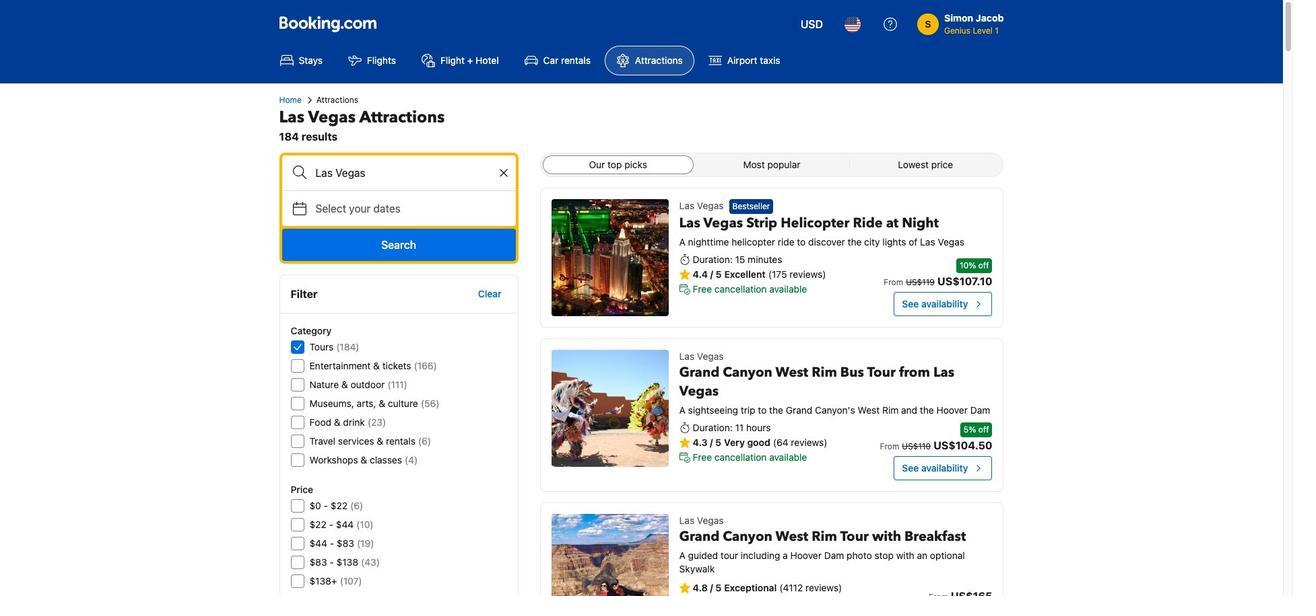 Task type: describe. For each thing, give the bounding box(es) containing it.
grand canyon west rim tour with breakfast image
[[552, 515, 669, 597]]

grand canyon west rim bus tour from las vegas image
[[552, 350, 669, 468]]

las vegas strip helicopter ride at night image
[[552, 199, 669, 317]]

your account menu simon jacob genius level 1 element
[[918, 11, 1004, 37]]



Task type: locate. For each thing, give the bounding box(es) containing it.
Where are you going? search field
[[282, 156, 516, 191]]

booking.com image
[[279, 16, 376, 32]]



Task type: vqa. For each thing, say whether or not it's contained in the screenshot.
Near
no



